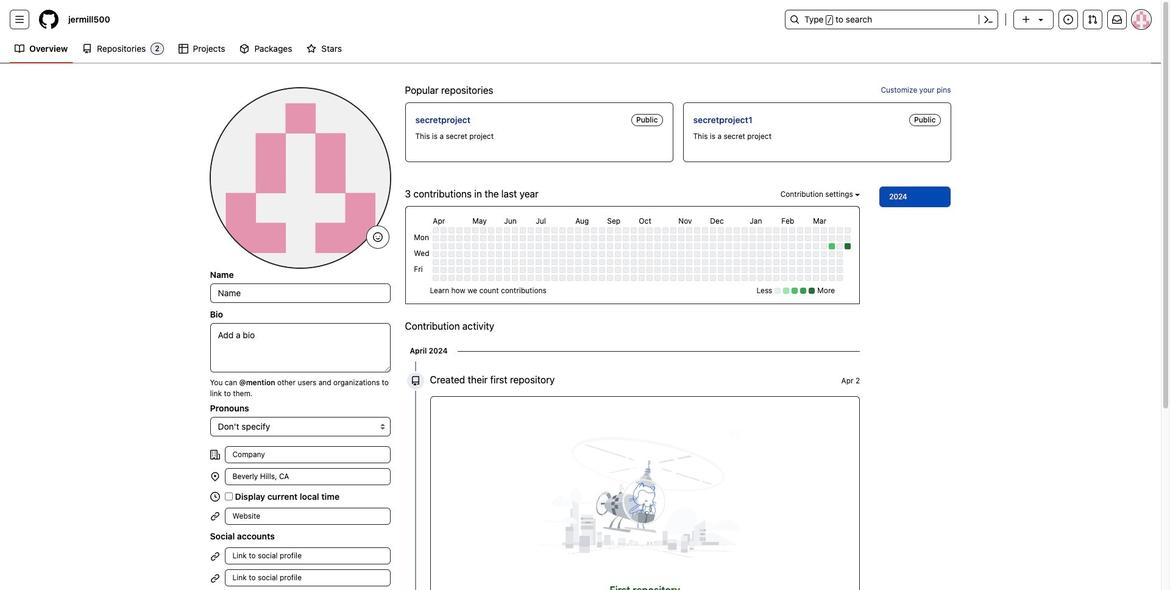 Task type: vqa. For each thing, say whether or not it's contained in the screenshot.
Link to social profile text box
yes



Task type: locate. For each thing, give the bounding box(es) containing it.
repo image
[[82, 44, 92, 54], [411, 376, 421, 386]]

grid
[[412, 214, 853, 283]]

cell
[[433, 228, 439, 234], [441, 228, 447, 234], [449, 228, 455, 234], [457, 228, 463, 234], [465, 228, 471, 234], [473, 228, 479, 234], [481, 228, 487, 234], [489, 228, 495, 234], [497, 228, 503, 234], [505, 228, 511, 234], [513, 228, 519, 234], [520, 228, 527, 234], [528, 228, 534, 234], [536, 228, 542, 234], [544, 228, 550, 234], [552, 228, 558, 234], [560, 228, 566, 234], [568, 228, 574, 234], [576, 228, 582, 234], [584, 228, 590, 234], [592, 228, 598, 234], [600, 228, 606, 234], [608, 228, 614, 234], [616, 228, 622, 234], [624, 228, 630, 234], [631, 228, 638, 234], [639, 228, 645, 234], [647, 228, 653, 234], [655, 228, 661, 234], [663, 228, 669, 234], [671, 228, 677, 234], [679, 228, 685, 234], [687, 228, 693, 234], [695, 228, 701, 234], [703, 228, 709, 234], [711, 228, 717, 234], [719, 228, 725, 234], [727, 228, 733, 234], [734, 228, 741, 234], [742, 228, 749, 234], [750, 228, 756, 234], [758, 228, 764, 234], [766, 228, 772, 234], [774, 228, 780, 234], [782, 228, 788, 234], [790, 228, 796, 234], [798, 228, 804, 234], [806, 228, 812, 234], [814, 228, 820, 234], [822, 228, 828, 234], [830, 228, 836, 234], [838, 228, 844, 234], [845, 228, 852, 234], [433, 236, 439, 242], [441, 236, 447, 242], [449, 236, 455, 242], [457, 236, 463, 242], [465, 236, 471, 242], [473, 236, 479, 242], [481, 236, 487, 242], [489, 236, 495, 242], [497, 236, 503, 242], [505, 236, 511, 242], [513, 236, 519, 242], [520, 236, 527, 242], [528, 236, 534, 242], [536, 236, 542, 242], [544, 236, 550, 242], [552, 236, 558, 242], [560, 236, 566, 242], [568, 236, 574, 242], [576, 236, 582, 242], [584, 236, 590, 242], [592, 236, 598, 242], [600, 236, 606, 242], [608, 236, 614, 242], [616, 236, 622, 242], [624, 236, 630, 242], [631, 236, 638, 242], [639, 236, 645, 242], [647, 236, 653, 242], [655, 236, 661, 242], [663, 236, 669, 242], [671, 236, 677, 242], [679, 236, 685, 242], [687, 236, 693, 242], [695, 236, 701, 242], [703, 236, 709, 242], [711, 236, 717, 242], [719, 236, 725, 242], [727, 236, 733, 242], [734, 236, 741, 242], [742, 236, 749, 242], [750, 236, 756, 242], [758, 236, 764, 242], [766, 236, 772, 242], [774, 236, 780, 242], [782, 236, 788, 242], [790, 236, 796, 242], [798, 236, 804, 242], [806, 236, 812, 242], [814, 236, 820, 242], [822, 236, 828, 242], [830, 236, 836, 242], [838, 236, 844, 242], [845, 236, 852, 242], [433, 244, 439, 250], [441, 244, 447, 250], [449, 244, 455, 250], [457, 244, 463, 250], [465, 244, 471, 250], [473, 244, 479, 250], [481, 244, 487, 250], [489, 244, 495, 250], [497, 244, 503, 250], [505, 244, 511, 250], [513, 244, 519, 250], [520, 244, 527, 250], [528, 244, 534, 250], [536, 244, 542, 250], [544, 244, 550, 250], [552, 244, 558, 250], [560, 244, 566, 250], [568, 244, 574, 250], [576, 244, 582, 250], [584, 244, 590, 250], [592, 244, 598, 250], [600, 244, 606, 250], [608, 244, 614, 250], [616, 244, 622, 250], [624, 244, 630, 250], [631, 244, 638, 250], [639, 244, 645, 250], [647, 244, 653, 250], [655, 244, 661, 250], [663, 244, 669, 250], [671, 244, 677, 250], [679, 244, 685, 250], [687, 244, 693, 250], [695, 244, 701, 250], [703, 244, 709, 250], [711, 244, 717, 250], [719, 244, 725, 250], [727, 244, 733, 250], [734, 244, 741, 250], [742, 244, 749, 250], [750, 244, 756, 250], [758, 244, 764, 250], [766, 244, 772, 250], [774, 244, 780, 250], [782, 244, 788, 250], [790, 244, 796, 250], [798, 244, 804, 250], [806, 244, 812, 250], [814, 244, 820, 250], [822, 244, 828, 250], [830, 244, 836, 250], [838, 244, 844, 250], [845, 244, 852, 250], [433, 251, 439, 258], [441, 251, 447, 258], [449, 251, 455, 258], [457, 251, 463, 258], [465, 251, 471, 258], [473, 251, 479, 258], [481, 251, 487, 258], [489, 251, 495, 258], [497, 251, 503, 258], [505, 251, 511, 258], [513, 251, 519, 258], [520, 251, 527, 258], [528, 251, 534, 258], [536, 251, 542, 258], [544, 251, 550, 258], [552, 251, 558, 258], [560, 251, 566, 258], [568, 251, 574, 258], [576, 251, 582, 258], [584, 251, 590, 258], [592, 251, 598, 258], [600, 251, 606, 258], [608, 251, 614, 258], [616, 251, 622, 258], [624, 251, 630, 258], [631, 251, 638, 258], [639, 251, 645, 258], [647, 251, 653, 258], [655, 251, 661, 258], [663, 251, 669, 258], [671, 251, 677, 258], [679, 251, 685, 258], [687, 251, 693, 258], [695, 251, 701, 258], [703, 251, 709, 258], [711, 251, 717, 258], [719, 251, 725, 258], [727, 251, 733, 258], [734, 251, 741, 258], [742, 251, 749, 258], [750, 251, 756, 258], [758, 251, 764, 258], [766, 251, 772, 258], [774, 251, 780, 258], [782, 251, 788, 258], [790, 251, 796, 258], [798, 251, 804, 258], [806, 251, 812, 258], [814, 251, 820, 258], [822, 251, 828, 258], [830, 251, 836, 258], [838, 251, 844, 258], [433, 259, 439, 265], [441, 259, 447, 265], [449, 259, 455, 265], [457, 259, 463, 265], [465, 259, 471, 265], [473, 259, 479, 265], [481, 259, 487, 265], [489, 259, 495, 265], [497, 259, 503, 265], [505, 259, 511, 265], [513, 259, 519, 265], [520, 259, 527, 265], [528, 259, 534, 265], [536, 259, 542, 265], [544, 259, 550, 265], [552, 259, 558, 265], [560, 259, 566, 265], [568, 259, 574, 265], [576, 259, 582, 265], [584, 259, 590, 265], [592, 259, 598, 265], [600, 259, 606, 265], [608, 259, 614, 265], [616, 259, 622, 265], [624, 259, 630, 265], [631, 259, 638, 265], [639, 259, 645, 265], [647, 259, 653, 265], [655, 259, 661, 265], [663, 259, 669, 265], [671, 259, 677, 265], [679, 259, 685, 265], [687, 259, 693, 265], [695, 259, 701, 265], [703, 259, 709, 265], [711, 259, 717, 265], [719, 259, 725, 265], [727, 259, 733, 265], [734, 259, 741, 265], [742, 259, 749, 265], [750, 259, 756, 265], [758, 259, 764, 265], [766, 259, 772, 265], [774, 259, 780, 265], [782, 259, 788, 265], [790, 259, 796, 265], [798, 259, 804, 265], [806, 259, 812, 265], [814, 259, 820, 265], [822, 259, 828, 265], [830, 259, 836, 265], [838, 259, 844, 265], [433, 267, 439, 273], [441, 267, 447, 273], [449, 267, 455, 273], [457, 267, 463, 273], [465, 267, 471, 273], [473, 267, 479, 273], [481, 267, 487, 273], [489, 267, 495, 273], [497, 267, 503, 273], [505, 267, 511, 273], [513, 267, 519, 273], [520, 267, 527, 273], [528, 267, 534, 273], [536, 267, 542, 273], [544, 267, 550, 273], [552, 267, 558, 273], [560, 267, 566, 273], [568, 267, 574, 273], [576, 267, 582, 273], [584, 267, 590, 273], [592, 267, 598, 273], [600, 267, 606, 273], [608, 267, 614, 273], [616, 267, 622, 273], [624, 267, 630, 273], [631, 267, 638, 273], [639, 267, 645, 273], [647, 267, 653, 273], [655, 267, 661, 273], [663, 267, 669, 273], [671, 267, 677, 273], [679, 267, 685, 273], [687, 267, 693, 273], [695, 267, 701, 273], [703, 267, 709, 273], [711, 267, 717, 273], [719, 267, 725, 273], [727, 267, 733, 273], [734, 267, 741, 273], [742, 267, 749, 273], [750, 267, 756, 273], [758, 267, 764, 273], [766, 267, 772, 273], [774, 267, 780, 273], [782, 267, 788, 273], [790, 267, 796, 273], [798, 267, 804, 273], [806, 267, 812, 273], [814, 267, 820, 273], [822, 267, 828, 273], [830, 267, 836, 273], [838, 267, 844, 273], [433, 275, 439, 281], [441, 275, 447, 281], [449, 275, 455, 281], [457, 275, 463, 281], [465, 275, 471, 281], [473, 275, 479, 281], [481, 275, 487, 281], [489, 275, 495, 281], [497, 275, 503, 281], [505, 275, 511, 281], [513, 275, 519, 281], [520, 275, 527, 281], [528, 275, 534, 281], [536, 275, 542, 281], [544, 275, 550, 281], [552, 275, 558, 281], [560, 275, 566, 281], [568, 275, 574, 281], [576, 275, 582, 281], [584, 275, 590, 281], [592, 275, 598, 281], [600, 275, 606, 281], [608, 275, 614, 281], [616, 275, 622, 281], [624, 275, 630, 281], [631, 275, 638, 281], [639, 275, 645, 281], [647, 275, 653, 281], [655, 275, 661, 281], [663, 275, 669, 281], [671, 275, 677, 281], [679, 275, 685, 281], [687, 275, 693, 281], [695, 275, 701, 281], [703, 275, 709, 281], [711, 275, 717, 281], [719, 275, 725, 281], [727, 275, 733, 281], [734, 275, 741, 281], [742, 275, 749, 281], [750, 275, 756, 281], [758, 275, 764, 281], [766, 275, 772, 281], [774, 275, 780, 281], [782, 275, 788, 281], [790, 275, 796, 281], [798, 275, 804, 281], [806, 275, 812, 281], [814, 275, 820, 281], [822, 275, 828, 281], [830, 275, 836, 281], [838, 275, 844, 281]]

git pull request image
[[1089, 15, 1098, 24]]

None checkbox
[[225, 493, 233, 501]]

Name field
[[210, 284, 391, 303]]

Website field
[[225, 508, 391, 525]]

star image
[[307, 44, 317, 54]]

command palette image
[[984, 15, 994, 24]]

congratulations on your first repository! image
[[493, 407, 798, 590]]

social account image
[[210, 552, 220, 561]]

1 horizontal spatial repo image
[[411, 376, 421, 386]]

Link to social profile text field
[[225, 548, 391, 565]]

link image
[[210, 512, 220, 521]]

Add a bio text field
[[210, 323, 391, 373]]

plus image
[[1022, 15, 1032, 24]]

1 vertical spatial repo image
[[411, 376, 421, 386]]

book image
[[15, 44, 24, 54]]

0 horizontal spatial repo image
[[82, 44, 92, 54]]

change your avatar image
[[210, 88, 391, 268]]



Task type: describe. For each thing, give the bounding box(es) containing it.
social account image
[[210, 574, 220, 583]]

table image
[[178, 44, 188, 54]]

package image
[[240, 44, 250, 54]]

Location field
[[225, 468, 391, 485]]

triangle down image
[[1037, 15, 1047, 24]]

smiley image
[[373, 232, 383, 242]]

organization image
[[210, 450, 220, 460]]

homepage image
[[39, 10, 59, 29]]

location image
[[210, 472, 220, 482]]

0 vertical spatial repo image
[[82, 44, 92, 54]]

Company field
[[225, 446, 391, 464]]

issue opened image
[[1064, 15, 1074, 24]]

Link to social profile text field
[[225, 570, 391, 587]]

notifications image
[[1113, 15, 1123, 24]]

clock image
[[210, 492, 220, 502]]



